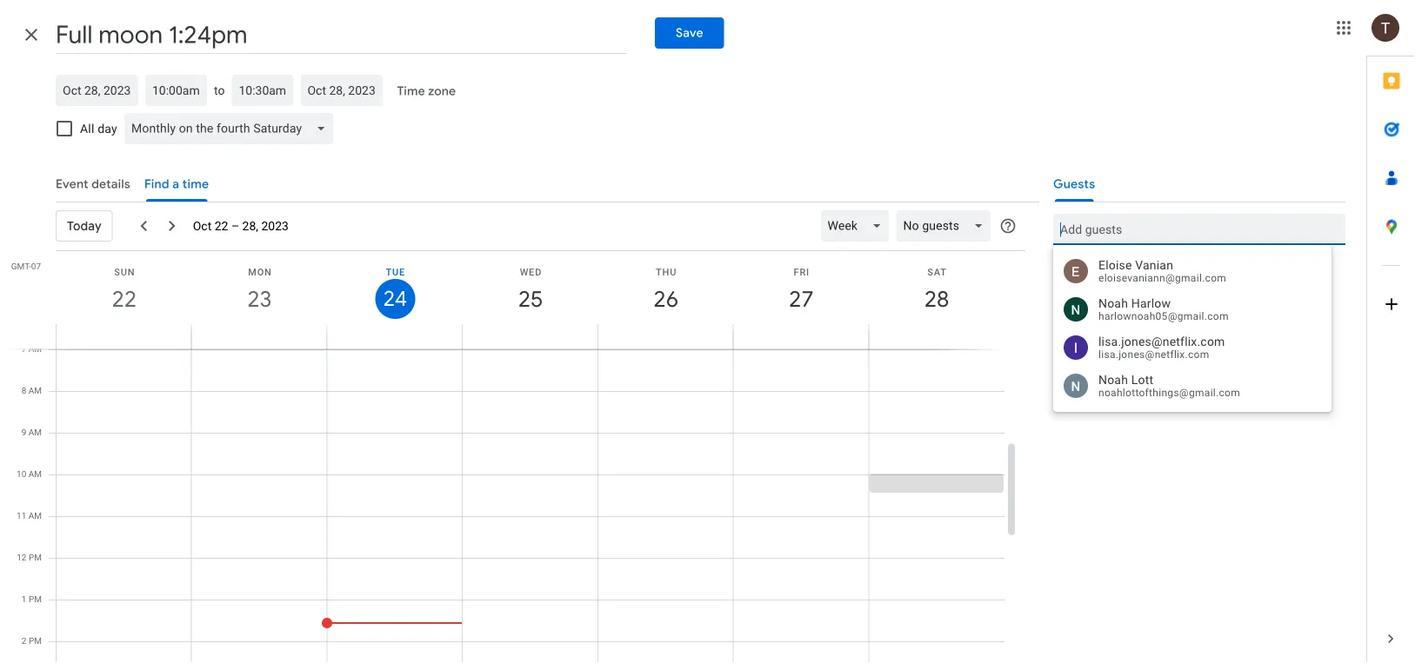 Task type: vqa. For each thing, say whether or not it's contained in the screenshot.


Task type: locate. For each thing, give the bounding box(es) containing it.
2023
[[261, 219, 289, 233]]

eloise vanian eloisevaniann@gmail.com
[[1099, 258, 1227, 284]]

Start time text field
[[152, 80, 200, 101]]

list
[[1140, 354, 1157, 368]]

25 column header
[[462, 251, 598, 349]]

2 noah from the top
[[1099, 373, 1128, 387]]

am right 11
[[28, 511, 42, 522]]

all day
[[80, 121, 117, 136]]

pm
[[29, 553, 42, 563], [29, 595, 42, 605], [29, 636, 42, 647]]

0 vertical spatial 22
[[215, 219, 228, 233]]

saturday, october 28 element
[[917, 279, 957, 319]]

5 am from the top
[[28, 511, 42, 522]]

to
[[214, 83, 225, 97]]

tuesday, october 24, today element
[[375, 279, 415, 319]]

pm for 12 pm
[[29, 553, 42, 563]]

2 lisa.jones@netflix.com from the top
[[1099, 349, 1210, 361]]

0 vertical spatial noah
[[1099, 296, 1128, 311]]

guest permissions
[[1054, 275, 1155, 290]]

noahlottofthings@gmail.com
[[1099, 387, 1241, 399]]

22 inside the navigation toolbar
[[215, 219, 228, 233]]

11 am
[[17, 511, 42, 522]]

lisa.jones@netflix.com lisa.jones@netflix.com
[[1099, 335, 1225, 361]]

9 am
[[21, 428, 42, 438]]

3 cell from the left
[[322, 57, 463, 664]]

pm for 2 pm
[[29, 636, 42, 647]]

thursday, october 26 element
[[646, 279, 686, 319]]

22 down sun
[[111, 285, 136, 314]]

others
[[1116, 328, 1151, 342]]

4 am from the top
[[28, 469, 42, 480]]

time zone button
[[390, 76, 463, 107]]

1 vertical spatial 22
[[111, 285, 136, 314]]

harlow
[[1132, 296, 1171, 311]]

tue 24
[[382, 267, 406, 313]]

cell
[[57, 57, 192, 664], [192, 57, 327, 664], [322, 57, 463, 664], [463, 57, 598, 664], [598, 57, 734, 664], [734, 57, 869, 664], [869, 57, 1005, 664]]

7 am
[[21, 344, 42, 355]]

7
[[21, 344, 26, 355]]

28,
[[242, 219, 258, 233]]

today button
[[56, 205, 113, 247]]

list box
[[1054, 252, 1332, 405]]

noah inside 'noah lott noahlottofthings@gmail.com'
[[1099, 373, 1128, 387]]

27 column header
[[733, 251, 869, 349]]

time zone
[[397, 84, 456, 99]]

am for 10 am
[[28, 469, 42, 480]]

am right 10 at the bottom
[[28, 469, 42, 480]]

list box containing eloise vanian
[[1054, 252, 1332, 405]]

11
[[17, 511, 26, 522]]

event
[[1124, 301, 1154, 316]]

noah down permissions
[[1099, 296, 1128, 311]]

1 noah from the top
[[1099, 296, 1128, 311]]

lisa.jones@netflix.com
[[1099, 335, 1225, 349], [1099, 349, 1210, 361]]

3 am from the top
[[28, 428, 42, 438]]

8 am
[[21, 386, 42, 396]]

am right 9
[[28, 428, 42, 438]]

lisa.jones@netflix.com up list on the bottom right of the page
[[1099, 335, 1225, 349]]

am right 7
[[28, 344, 42, 355]]

1 pm from the top
[[29, 553, 42, 563]]

noah inside the noah harlow harlownoah05@gmail.com
[[1099, 296, 1128, 311]]

pm right 2
[[29, 636, 42, 647]]

1 vertical spatial noah
[[1099, 373, 1128, 387]]

noah
[[1099, 296, 1128, 311], [1099, 373, 1128, 387]]

gmt-
[[11, 261, 31, 271]]

noah for noah lott
[[1099, 373, 1128, 387]]

group
[[1040, 270, 1346, 374]]

22 for sun 22
[[111, 285, 136, 314]]

sun 22
[[111, 267, 136, 314]]

thu
[[656, 267, 677, 278]]

see
[[1084, 354, 1104, 368]]

lisa.jones@netflix.com up the "lott"
[[1099, 349, 1210, 361]]

22 inside 22 column header
[[111, 285, 136, 314]]

sat
[[928, 267, 947, 278]]

1
[[22, 595, 27, 605]]

End date text field
[[307, 80, 376, 101]]

None field
[[124, 113, 340, 144], [821, 211, 896, 242], [896, 211, 998, 242], [124, 113, 340, 144], [821, 211, 896, 242], [896, 211, 998, 242]]

eloisevaniann@gmail.com
[[1099, 272, 1227, 284]]

1 vertical spatial pm
[[29, 595, 42, 605]]

grid
[[0, 57, 1019, 664]]

sat 28
[[924, 267, 948, 314]]

1 am from the top
[[28, 344, 42, 355]]

6 cell from the left
[[734, 57, 869, 664]]

noah down see guest list
[[1099, 373, 1128, 387]]

eloise
[[1099, 258, 1132, 272]]

lott
[[1132, 373, 1154, 387]]

oct
[[193, 219, 212, 233]]

friday, october 27 element
[[782, 279, 822, 319]]

tue
[[386, 267, 405, 278]]

0 horizontal spatial 22
[[111, 285, 136, 314]]

am for 9 am
[[28, 428, 42, 438]]

25
[[517, 285, 542, 314]]

wednesday, october 25 element
[[511, 279, 551, 319]]

am right the "8"
[[28, 386, 42, 396]]

2 am from the top
[[28, 386, 42, 396]]

gmt-07
[[11, 261, 41, 271]]

28
[[924, 285, 948, 314]]

2 vertical spatial pm
[[29, 636, 42, 647]]

mon
[[248, 267, 272, 278]]

2 pm
[[22, 636, 42, 647]]

2 pm from the top
[[29, 595, 42, 605]]

End time text field
[[239, 80, 287, 101]]

fri 27
[[788, 267, 813, 314]]

1 horizontal spatial 22
[[215, 219, 228, 233]]

sunday, october 22 element
[[104, 279, 144, 319]]

pm right '1' on the bottom
[[29, 595, 42, 605]]

tab list
[[1368, 57, 1415, 615]]

3 pm from the top
[[29, 636, 42, 647]]

guest
[[1107, 354, 1137, 368]]

12
[[17, 553, 27, 563]]

pm right 12
[[29, 553, 42, 563]]

0 vertical spatial pm
[[29, 553, 42, 563]]

am
[[28, 344, 42, 355], [28, 386, 42, 396], [28, 428, 42, 438], [28, 469, 42, 480], [28, 511, 42, 522]]

22
[[215, 219, 228, 233], [111, 285, 136, 314]]

23 column header
[[191, 251, 327, 349]]

fri
[[794, 267, 810, 278]]

24
[[382, 285, 406, 313]]

lisa.jones@netflix.com inside lisa.jones@netflix.com lisa.jones@netflix.com
[[1099, 349, 1210, 361]]

22 left –
[[215, 219, 228, 233]]

navigation toolbar
[[56, 202, 1026, 251]]

27
[[788, 285, 813, 314]]

group containing guest permissions
[[1040, 270, 1346, 374]]

row
[[49, 57, 1005, 664]]



Task type: describe. For each thing, give the bounding box(es) containing it.
10 am
[[17, 469, 42, 480]]

modify event
[[1084, 301, 1154, 316]]

10
[[17, 469, 26, 480]]

modify
[[1084, 301, 1121, 316]]

today
[[67, 218, 102, 234]]

28 column header
[[868, 251, 1005, 349]]

thu 26
[[653, 267, 677, 314]]

save
[[676, 25, 704, 41]]

12 pm
[[17, 553, 42, 563]]

7 cell from the left
[[869, 57, 1005, 664]]

harlownoah05@gmail.com
[[1099, 310, 1229, 323]]

guest
[[1054, 275, 1085, 290]]

am for 11 am
[[28, 511, 42, 522]]

–
[[231, 219, 239, 233]]

22 column header
[[56, 251, 192, 349]]

noah harlow harlownoah05@gmail.com
[[1099, 296, 1229, 323]]

noah for noah harlow
[[1099, 296, 1128, 311]]

23
[[246, 285, 271, 314]]

9
[[21, 428, 26, 438]]

am for 8 am
[[28, 386, 42, 396]]

see guest list
[[1084, 354, 1157, 368]]

8
[[21, 386, 26, 396]]

4 cell from the left
[[463, 57, 598, 664]]

save button
[[655, 17, 724, 49]]

sun
[[114, 267, 135, 278]]

22 for oct 22 – 28, 2023
[[215, 219, 228, 233]]

1 pm
[[22, 595, 42, 605]]

Start date text field
[[63, 80, 131, 101]]

10am to 10:30am. no conflicts. october 28, 2023 slider
[[869, 474, 1004, 493]]

am for 7 am
[[28, 344, 42, 355]]

24 column header
[[327, 251, 463, 349]]

Guests text field
[[1061, 214, 1339, 245]]

time
[[397, 84, 425, 99]]

Title text field
[[56, 16, 627, 54]]

26 column header
[[598, 251, 734, 349]]

1 cell from the left
[[57, 57, 192, 664]]

vanian
[[1136, 258, 1174, 272]]

pm for 1 pm
[[29, 595, 42, 605]]

wed
[[520, 267, 542, 278]]

07
[[31, 261, 41, 271]]

26
[[653, 285, 677, 314]]

grid containing 22
[[0, 57, 1019, 664]]

invite
[[1084, 328, 1113, 342]]

mon 23
[[246, 267, 272, 314]]

zone
[[428, 84, 456, 99]]

permissions
[[1088, 275, 1155, 290]]

invite others
[[1084, 328, 1151, 342]]

5 cell from the left
[[598, 57, 734, 664]]

monday, october 23 element
[[240, 279, 280, 319]]

wed 25
[[517, 267, 542, 314]]

1 lisa.jones@netflix.com from the top
[[1099, 335, 1225, 349]]

all
[[80, 121, 94, 136]]

noah lott noahlottofthings@gmail.com
[[1099, 373, 1241, 399]]

2
[[22, 636, 27, 647]]

oct 22 – 28, 2023
[[193, 219, 289, 233]]

day
[[98, 121, 117, 136]]

2 cell from the left
[[192, 57, 327, 664]]



